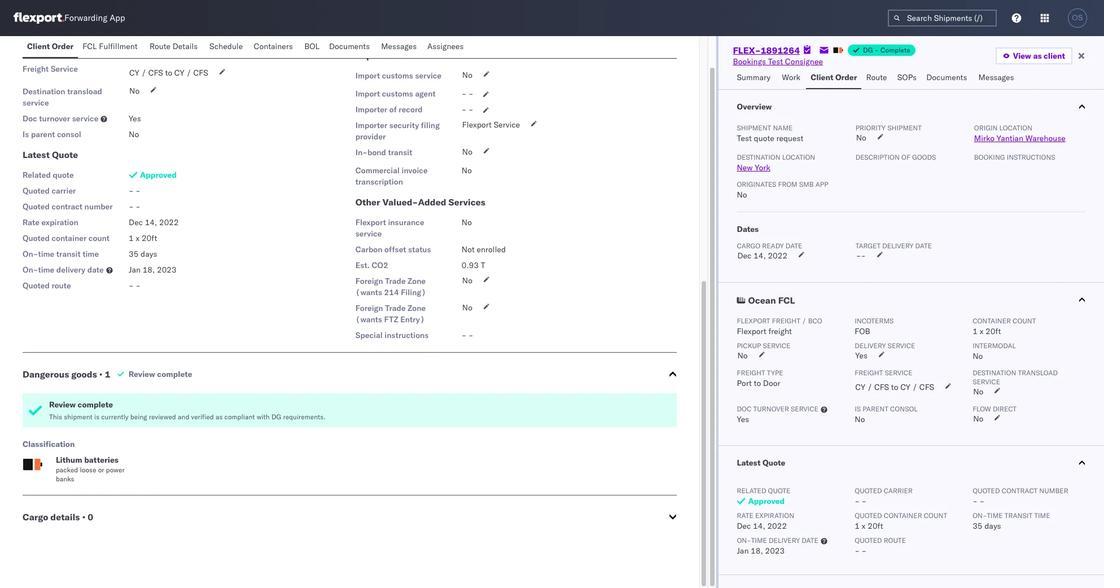 Task type: vqa. For each thing, say whether or not it's contained in the screenshot.
Export Customs Agent
yes



Task type: describe. For each thing, give the bounding box(es) containing it.
0 horizontal spatial app
[[110, 13, 125, 23]]

0 horizontal spatial door
[[155, 48, 172, 58]]

0 horizontal spatial latest
[[23, 149, 50, 160]]

destination inside destination location new york
[[737, 153, 781, 162]]

special
[[356, 330, 383, 341]]

to down 'route details' button
[[165, 68, 172, 78]]

smb
[[800, 180, 814, 189]]

direct
[[993, 405, 1017, 413]]

cargo for cargo details • 0
[[23, 512, 48, 523]]

0 horizontal spatial order
[[52, 41, 74, 51]]

1 vertical spatial related
[[737, 487, 767, 495]]

dg inside review complete this shipment is currently being reviewed and verified as compliant with dg requirements.
[[272, 413, 281, 421]]

/ inside flexport freight / bco flexport freight
[[802, 317, 807, 325]]

1 horizontal spatial shipment
[[888, 124, 922, 132]]

not enrolled
[[462, 245, 506, 255]]

valued-
[[383, 197, 418, 208]]

sops
[[898, 72, 917, 82]]

1 horizontal spatial yes
[[737, 414, 750, 425]]

0 vertical spatial test
[[768, 56, 783, 67]]

entry)
[[401, 315, 425, 325]]

ftz
[[384, 315, 399, 325]]

1 vertical spatial 14,
[[754, 251, 766, 261]]

fcl fulfillment button
[[78, 36, 145, 58]]

0 vertical spatial days
[[141, 249, 157, 259]]

origin location mirko yantian warehouse
[[975, 124, 1066, 143]]

0 vertical spatial 2023
[[157, 265, 177, 275]]

0 vertical spatial doc turnover service
[[23, 114, 98, 124]]

1 vertical spatial dec
[[738, 251, 752, 261]]

0 horizontal spatial x
[[136, 233, 140, 243]]

target delivery date
[[856, 242, 932, 250]]

test inside the shipment name test quote request
[[737, 133, 752, 143]]

view as client
[[1014, 51, 1066, 61]]

flexport insurance service
[[356, 217, 424, 239]]

forwarding app link
[[14, 12, 125, 24]]

quote inside button
[[763, 458, 786, 468]]

0 vertical spatial doc
[[23, 114, 37, 124]]

other
[[356, 197, 380, 208]]

35 inside on-time transit time 35 days
[[973, 521, 983, 531]]

no inside is parent consol no
[[855, 414, 865, 425]]

import for import customs
[[356, 50, 385, 61]]

1 vertical spatial quote
[[53, 170, 74, 180]]

bookings
[[733, 56, 766, 67]]

carrier for quoted carrier
[[52, 186, 76, 196]]

client order for client order button to the left
[[27, 41, 74, 51]]

rate inside quoted contract number - - rate expiration dec 14, 2022
[[737, 512, 754, 520]]

not
[[462, 245, 475, 255]]

x inside quoted container count 1 x 20ft
[[862, 521, 866, 531]]

0 horizontal spatial destination transload service
[[23, 86, 102, 108]]

foreign trade zone (wants 214 filing)
[[356, 276, 426, 298]]

new
[[737, 163, 753, 173]]

0 horizontal spatial destination
[[23, 86, 65, 97]]

1 horizontal spatial client order button
[[806, 67, 862, 89]]

is parent consol no
[[855, 405, 918, 425]]

instructions
[[385, 330, 429, 341]]

in-bond transit
[[356, 147, 412, 158]]

0 horizontal spatial delivery
[[56, 265, 85, 275]]

days inside on-time transit time 35 days
[[985, 521, 1002, 531]]

0 horizontal spatial 20ft
[[142, 233, 157, 243]]

assignees
[[427, 41, 464, 51]]

flex-1891264
[[733, 45, 800, 56]]

1 horizontal spatial cy / cfs to cy / cfs
[[856, 382, 935, 392]]

contract for quoted contract number
[[52, 202, 82, 212]]

0 vertical spatial transload
[[67, 86, 102, 97]]

port to door
[[129, 48, 172, 58]]

classification
[[23, 439, 75, 450]]

is parent consol
[[23, 129, 81, 139]]

overview button
[[719, 90, 1105, 124]]

1 vertical spatial freight
[[769, 326, 792, 337]]

added
[[418, 197, 446, 208]]

in-
[[356, 147, 368, 158]]

2 horizontal spatial service
[[885, 369, 913, 377]]

flexport. image
[[14, 12, 64, 24]]

0 vertical spatial messages
[[381, 41, 417, 51]]

documents for documents button to the left
[[329, 41, 370, 51]]

client
[[1044, 51, 1066, 61]]

1 vertical spatial messages
[[979, 72, 1015, 82]]

quoted route
[[23, 281, 71, 291]]

incoterms fob
[[855, 317, 894, 337]]

1 vertical spatial 2022
[[768, 251, 788, 261]]

forwarding app
[[64, 13, 125, 23]]

route details
[[150, 41, 198, 51]]

est. co2
[[356, 260, 388, 270]]

1 vertical spatial fcl
[[779, 295, 795, 306]]

intermodal for intermodal
[[23, 32, 63, 42]]

freight down freight type
[[23, 64, 49, 74]]

filing)
[[401, 287, 426, 298]]

container
[[973, 317, 1011, 325]]

dangerous goods • 1
[[23, 369, 110, 380]]

2022 inside quoted contract number - - rate expiration dec 14, 2022
[[768, 521, 787, 531]]

this
[[49, 413, 62, 421]]

0 vertical spatial quote
[[52, 149, 78, 160]]

priority shipment
[[856, 124, 922, 132]]

1 vertical spatial freight service
[[855, 369, 913, 377]]

1 horizontal spatial service
[[494, 120, 520, 130]]

view
[[1014, 51, 1032, 61]]

1 horizontal spatial 18,
[[751, 546, 763, 556]]

overview
[[737, 102, 772, 112]]

1 horizontal spatial dec 14, 2022
[[738, 251, 788, 261]]

1891264
[[761, 45, 800, 56]]

0 vertical spatial turnover
[[39, 114, 70, 124]]

service inside flexport insurance service
[[356, 229, 382, 239]]

on-time transit time 35 days
[[973, 512, 1051, 531]]

0 horizontal spatial service
[[51, 64, 78, 74]]

review complete
[[129, 369, 192, 379]]

0 horizontal spatial rate
[[23, 217, 39, 228]]

door inside freight type port to door
[[763, 378, 781, 389]]

flex-
[[733, 45, 761, 56]]

0 horizontal spatial cy / cfs to cy / cfs
[[129, 68, 208, 78]]

sops button
[[893, 67, 922, 89]]

freight inside freight type port to door
[[737, 369, 766, 377]]

shipment inside review complete this shipment is currently being reviewed and verified as compliant with dg requirements.
[[64, 413, 93, 421]]

bco
[[808, 317, 823, 325]]

20ft inside the container count 1 x 20ft
[[986, 326, 1002, 337]]

quoted carrier
[[23, 186, 76, 196]]

1 horizontal spatial related quote
[[737, 487, 791, 495]]

as inside button
[[1034, 51, 1042, 61]]

os button
[[1065, 5, 1091, 31]]

0 horizontal spatial related
[[23, 170, 51, 180]]

0 horizontal spatial expiration
[[41, 217, 78, 228]]

214
[[384, 287, 399, 298]]

route details button
[[145, 36, 205, 58]]

no inside the intermodal no
[[973, 351, 983, 361]]

number for quoted contract number - - rate expiration dec 14, 2022
[[1040, 487, 1069, 495]]

0 vertical spatial 2022
[[159, 217, 179, 228]]

route for route
[[867, 72, 888, 82]]

is for is parent consol no
[[855, 405, 861, 413]]

port inside freight type port to door
[[737, 378, 752, 389]]

0 vertical spatial messages button
[[377, 36, 423, 58]]

latest quote inside button
[[737, 458, 786, 468]]

importer security filing provider
[[356, 120, 440, 142]]

1 vertical spatial transload
[[1018, 369, 1058, 377]]

0 vertical spatial dec
[[129, 217, 143, 228]]

quoted container count 1 x 20ft
[[855, 512, 948, 531]]

type for freight type
[[51, 48, 67, 58]]

2 vertical spatial quote
[[768, 487, 791, 495]]

flexport for flexport freight / bco flexport freight
[[737, 317, 771, 325]]

0 horizontal spatial jan 18, 2023
[[129, 265, 177, 275]]

latest quote button
[[719, 446, 1105, 480]]

0 horizontal spatial dec 14, 2022
[[129, 217, 179, 228]]

description of goods
[[856, 153, 936, 162]]

0 horizontal spatial yes
[[129, 114, 141, 124]]

booking
[[975, 153, 1005, 162]]

2 horizontal spatial destination
[[973, 369, 1017, 377]]

route for route details
[[150, 41, 171, 51]]

0 horizontal spatial client
[[27, 41, 50, 51]]

record
[[399, 104, 423, 115]]

quoted for quoted route - -
[[855, 536, 882, 545]]

quoted for quoted contract number - - rate expiration dec 14, 2022
[[973, 487, 1000, 495]]

0 vertical spatial on-time delivery date
[[23, 265, 104, 275]]

flexport for flexport service
[[462, 120, 492, 130]]

transit for on-time transit time 35 days
[[1005, 512, 1033, 520]]

delivery
[[855, 342, 886, 350]]

0 vertical spatial dg
[[864, 46, 873, 54]]

0 horizontal spatial documents button
[[325, 36, 377, 58]]

location for york
[[783, 153, 816, 162]]

carbon
[[356, 245, 383, 255]]

quoted contract number
[[23, 202, 113, 212]]

dangerous
[[23, 369, 69, 380]]

quoted for quoted carrier - -
[[855, 487, 882, 495]]

flow direct
[[973, 405, 1017, 413]]

quoted for quoted route
[[23, 281, 50, 291]]

1 horizontal spatial order
[[836, 72, 857, 82]]

description
[[856, 153, 900, 162]]

0 vertical spatial 14,
[[145, 217, 157, 228]]

freight down flexport. image
[[23, 48, 49, 58]]

1 horizontal spatial on-time delivery date
[[737, 536, 819, 545]]

details
[[50, 512, 80, 523]]

(wants for foreign trade zone (wants ftz entry)
[[356, 315, 382, 325]]

0 horizontal spatial approved
[[140, 170, 177, 180]]

import customs service
[[356, 71, 442, 81]]

contract for quoted contract number - - rate expiration dec 14, 2022
[[1002, 487, 1038, 495]]

1 vertical spatial messages button
[[974, 67, 1021, 89]]

zone for foreign trade zone (wants 214 filing)
[[408, 276, 426, 286]]

1 vertical spatial client
[[811, 72, 834, 82]]

1 horizontal spatial 2023
[[765, 546, 785, 556]]

intermodal for intermodal no
[[973, 342, 1017, 350]]

0 horizontal spatial related quote
[[23, 170, 74, 180]]

1 horizontal spatial doc turnover service
[[737, 405, 819, 413]]

cargo details • 0
[[23, 512, 93, 523]]

customs for import customs service
[[382, 71, 413, 81]]

1 horizontal spatial delivery
[[769, 536, 800, 545]]

2 horizontal spatial delivery
[[883, 242, 914, 250]]

35 days
[[129, 249, 157, 259]]

parent for is parent consol no
[[863, 405, 889, 413]]

app inside originates from smb app no
[[816, 180, 829, 189]]

consol for is parent consol
[[57, 129, 81, 139]]

documents for the bottom documents button
[[927, 72, 968, 82]]

delivery service
[[855, 342, 916, 350]]

2 horizontal spatial yes
[[856, 351, 868, 361]]

1 horizontal spatial jan
[[737, 546, 749, 556]]

ocean fcl
[[748, 295, 795, 306]]

batteries
[[84, 455, 119, 465]]

instructions
[[1007, 153, 1056, 162]]

requirements.
[[283, 413, 326, 421]]

of for importer
[[390, 104, 397, 115]]

0 horizontal spatial goods
[[71, 369, 97, 380]]

--
[[856, 251, 866, 261]]

0
[[88, 512, 93, 523]]

0 vertical spatial fcl
[[83, 41, 97, 51]]

freight type port to door
[[737, 369, 784, 389]]

number for quoted contract number
[[84, 202, 113, 212]]

0 vertical spatial 35
[[129, 249, 139, 259]]

bond
[[368, 147, 386, 158]]

from
[[778, 180, 798, 189]]

route button
[[862, 67, 893, 89]]

loose
[[80, 466, 96, 474]]

commercial
[[356, 165, 400, 176]]



Task type: locate. For each thing, give the bounding box(es) containing it.
1 horizontal spatial latest
[[737, 458, 761, 468]]

/
[[141, 68, 146, 78], [186, 68, 191, 78], [802, 317, 807, 325], [868, 382, 873, 392], [913, 382, 918, 392]]

trade inside 'foreign trade zone (wants ftz entry)'
[[385, 303, 406, 313]]

carrier for quoted carrier - -
[[884, 487, 913, 495]]

1 vertical spatial quote
[[763, 458, 786, 468]]

parent inside is parent consol no
[[863, 405, 889, 413]]

client order button
[[23, 36, 78, 58], [806, 67, 862, 89]]

complete up is
[[78, 400, 113, 410]]

foreign for foreign trade zone (wants 214 filing)
[[356, 276, 383, 286]]

trade inside foreign trade zone (wants 214 filing)
[[385, 276, 406, 286]]

export
[[356, 30, 380, 40]]

0 horizontal spatial number
[[84, 202, 113, 212]]

quoted inside quoted carrier - -
[[855, 487, 882, 495]]

target
[[856, 242, 881, 250]]

warehouse
[[1026, 133, 1066, 143]]

0 vertical spatial jan 18, 2023
[[129, 265, 177, 275]]

20ft up the quoted route - -
[[868, 521, 884, 531]]

1 horizontal spatial of
[[902, 153, 911, 162]]

quoted for quoted container count
[[23, 233, 50, 243]]

1 horizontal spatial location
[[1000, 124, 1033, 132]]

0 horizontal spatial count
[[89, 233, 110, 243]]

1 inside quoted container count 1 x 20ft
[[855, 521, 860, 531]]

commercial invoice transcription
[[356, 165, 428, 187]]

type down the "pickup service" on the right of page
[[767, 369, 784, 377]]

incoterms
[[855, 317, 894, 325]]

count for quoted container count
[[89, 233, 110, 243]]

customs for export customs agent
[[382, 30, 413, 40]]

1 horizontal spatial number
[[1040, 487, 1069, 495]]

shipment up description of goods
[[888, 124, 922, 132]]

2 horizontal spatial x
[[980, 326, 984, 337]]

1 vertical spatial doc
[[737, 405, 752, 413]]

container
[[52, 233, 87, 243], [884, 512, 923, 520]]

quoted up quoted container count 1 x 20ft
[[855, 487, 882, 495]]

import for import customs service
[[356, 71, 380, 81]]

currently
[[101, 413, 129, 421]]

1 x 20ft
[[129, 233, 157, 243]]

1 import from the top
[[356, 50, 385, 61]]

(wants inside foreign trade zone (wants 214 filing)
[[356, 287, 382, 298]]

as inside review complete this shipment is currently being reviewed and verified as compliant with dg requirements.
[[216, 413, 223, 421]]

trade up 214 in the left of the page
[[385, 276, 406, 286]]

0 horizontal spatial •
[[82, 512, 86, 523]]

customs for import customs agent
[[382, 89, 413, 99]]

1 horizontal spatial app
[[816, 180, 829, 189]]

dg left complete
[[864, 46, 873, 54]]

cy / cfs to cy / cfs up is parent consol no
[[856, 382, 935, 392]]

0 vertical spatial related
[[23, 170, 51, 180]]

0 horizontal spatial jan
[[129, 265, 141, 275]]

2 horizontal spatial count
[[1013, 317, 1037, 325]]

turnover
[[39, 114, 70, 124], [754, 405, 789, 413]]

to right fulfillment
[[146, 48, 153, 58]]

1 vertical spatial is
[[855, 405, 861, 413]]

0 vertical spatial intermodal
[[23, 32, 63, 42]]

1 vertical spatial documents button
[[922, 67, 974, 89]]

goods
[[913, 153, 936, 162], [71, 369, 97, 380]]

order left the route button
[[836, 72, 857, 82]]

is inside is parent consol no
[[855, 405, 861, 413]]

1 up currently
[[105, 369, 110, 380]]

0 horizontal spatial 2023
[[157, 265, 177, 275]]

transit for in-bond transit
[[388, 147, 412, 158]]

2 vertical spatial yes
[[737, 414, 750, 425]]

20ft
[[142, 233, 157, 243], [986, 326, 1002, 337], [868, 521, 884, 531]]

cargo left details on the left bottom
[[23, 512, 48, 523]]

container for quoted container count
[[52, 233, 87, 243]]

filing
[[421, 120, 440, 130]]

review up 'being'
[[129, 369, 155, 379]]

quoted for quoted carrier
[[23, 186, 50, 196]]

fcl left fulfillment
[[83, 41, 97, 51]]

quoted inside quoted contract number - - rate expiration dec 14, 2022
[[973, 487, 1000, 495]]

turnover down freight type port to door
[[754, 405, 789, 413]]

import
[[356, 50, 385, 61], [356, 71, 380, 81], [356, 89, 380, 99]]

0 horizontal spatial messages
[[381, 41, 417, 51]]

messages button up import customs service
[[377, 36, 423, 58]]

quote inside the shipment name test quote request
[[754, 133, 775, 143]]

reviewed
[[149, 413, 176, 421]]

related
[[23, 170, 51, 180], [737, 487, 767, 495]]

1 horizontal spatial x
[[862, 521, 866, 531]]

1 up 35 days
[[129, 233, 134, 243]]

destination up york
[[737, 153, 781, 162]]

intermodal
[[23, 32, 63, 42], [973, 342, 1017, 350]]

freight down pickup in the bottom of the page
[[737, 369, 766, 377]]

0 vertical spatial consol
[[57, 129, 81, 139]]

customs up importer of record
[[382, 89, 413, 99]]

0 vertical spatial goods
[[913, 153, 936, 162]]

3 customs from the top
[[382, 89, 413, 99]]

number up on-time transit time 35 days
[[1040, 487, 1069, 495]]

schedule
[[210, 41, 243, 51]]

quoted down quoted carrier
[[23, 202, 50, 212]]

flexport up pickup in the bottom of the page
[[737, 326, 767, 337]]

zone for foreign trade zone (wants ftz entry)
[[408, 303, 426, 313]]

client order down flexport. image
[[27, 41, 74, 51]]

1 vertical spatial destination
[[737, 153, 781, 162]]

cargo down 'dates'
[[737, 242, 761, 250]]

x down container
[[980, 326, 984, 337]]

dec 14, 2022
[[129, 217, 179, 228], [738, 251, 788, 261]]

• left 0
[[82, 512, 86, 523]]

review for review complete this shipment is currently being reviewed and verified as compliant with dg requirements.
[[49, 400, 76, 410]]

documents button right sops
[[922, 67, 974, 89]]

trade for 214
[[385, 276, 406, 286]]

0 horizontal spatial 18,
[[143, 265, 155, 275]]

1 horizontal spatial 20ft
[[868, 521, 884, 531]]

import up importer of record
[[356, 89, 380, 99]]

location inside destination location new york
[[783, 153, 816, 162]]

no inside originates from smb app no
[[737, 190, 747, 200]]

cy / cfs to cy / cfs down 'route details' button
[[129, 68, 208, 78]]

location inside 'origin location mirko yantian warehouse'
[[1000, 124, 1033, 132]]

1 agent from the top
[[415, 30, 436, 40]]

door left details on the top of page
[[155, 48, 172, 58]]

work button
[[778, 67, 806, 89]]

(wants
[[356, 287, 382, 298], [356, 315, 382, 325]]

x inside the container count 1 x 20ft
[[980, 326, 984, 337]]

1 horizontal spatial destination transload service
[[973, 369, 1058, 386]]

0.93
[[462, 260, 479, 270]]

t
[[481, 260, 485, 270]]

foreign
[[356, 276, 383, 286], [356, 303, 383, 313]]

order
[[52, 41, 74, 51], [836, 72, 857, 82]]

20ft inside quoted container count 1 x 20ft
[[868, 521, 884, 531]]

summary
[[737, 72, 771, 82]]

order down forwarding app link
[[52, 41, 74, 51]]

foreign for foreign trade zone (wants ftz entry)
[[356, 303, 383, 313]]

forwarding
[[64, 13, 107, 23]]

summary button
[[733, 67, 778, 89]]

dec inside quoted contract number - - rate expiration dec 14, 2022
[[737, 521, 751, 531]]

doc turnover service
[[23, 114, 98, 124], [737, 405, 819, 413]]

0 vertical spatial cargo
[[737, 242, 761, 250]]

carrier inside quoted carrier - -
[[884, 487, 913, 495]]

agent up record
[[415, 89, 436, 99]]

1 horizontal spatial goods
[[913, 153, 936, 162]]

other valued-added services
[[356, 197, 486, 208]]

zone inside foreign trade zone (wants 214 filing)
[[408, 276, 426, 286]]

1 horizontal spatial route
[[884, 536, 906, 545]]

2 import from the top
[[356, 71, 380, 81]]

2 (wants from the top
[[356, 315, 382, 325]]

flow
[[973, 405, 992, 413]]

import customs
[[356, 50, 425, 61]]

3 import from the top
[[356, 89, 380, 99]]

(wants for foreign trade zone (wants 214 filing)
[[356, 287, 382, 298]]

test down the shipment
[[737, 133, 752, 143]]

2 agent from the top
[[415, 89, 436, 99]]

2 trade from the top
[[385, 303, 406, 313]]

0 vertical spatial complete
[[157, 369, 192, 379]]

app right smb
[[816, 180, 829, 189]]

latest
[[23, 149, 50, 160], [737, 458, 761, 468]]

0 vertical spatial related quote
[[23, 170, 74, 180]]

0 horizontal spatial intermodal
[[23, 32, 63, 42]]

1 vertical spatial goods
[[71, 369, 97, 380]]

1 vertical spatial destination transload service
[[973, 369, 1058, 386]]

est.
[[356, 260, 370, 270]]

carrier
[[52, 186, 76, 196], [884, 487, 913, 495]]

destination
[[23, 86, 65, 97], [737, 153, 781, 162], [973, 369, 1017, 377]]

1 trade from the top
[[385, 276, 406, 286]]

0 horizontal spatial port
[[129, 48, 144, 58]]

quoted for quoted container count 1 x 20ft
[[855, 512, 882, 520]]

freight up the "pickup service" on the right of page
[[769, 326, 792, 337]]

1 vertical spatial order
[[836, 72, 857, 82]]

(wants inside 'foreign trade zone (wants ftz entry)'
[[356, 315, 382, 325]]

cargo for cargo ready date
[[737, 242, 761, 250]]

route for quoted route - -
[[884, 536, 906, 545]]

type down forwarding app link
[[51, 48, 67, 58]]

1 vertical spatial rate
[[737, 512, 754, 520]]

20ft down container
[[986, 326, 1002, 337]]

1 vertical spatial trade
[[385, 303, 406, 313]]

customs up the import customs
[[382, 30, 413, 40]]

flexport inside flexport insurance service
[[356, 217, 386, 228]]

latest inside latest quote button
[[737, 458, 761, 468]]

customs up the 'import customs agent'
[[382, 71, 413, 81]]

container inside quoted container count 1 x 20ft
[[884, 512, 923, 520]]

0 horizontal spatial latest quote
[[23, 149, 78, 160]]

importer for importer security filing provider
[[356, 120, 388, 130]]

1 horizontal spatial contract
[[1002, 487, 1038, 495]]

2 zone from the top
[[408, 303, 426, 313]]

complete inside review complete this shipment is currently being reviewed and verified as compliant with dg requirements.
[[78, 400, 113, 410]]

1 horizontal spatial approved
[[748, 496, 785, 507]]

1 vertical spatial customs
[[382, 71, 413, 81]]

1 vertical spatial service
[[494, 120, 520, 130]]

agent up assignees
[[415, 30, 436, 40]]

dec 14, 2022 up 1 x 20ft
[[129, 217, 179, 228]]

0 horizontal spatial type
[[51, 48, 67, 58]]

import for import customs agent
[[356, 89, 380, 99]]

1 vertical spatial count
[[1013, 317, 1037, 325]]

doc turnover service up is parent consol
[[23, 114, 98, 124]]

intermodal no
[[973, 342, 1017, 361]]

zone up filing)
[[408, 276, 426, 286]]

carrier up "quoted contract number"
[[52, 186, 76, 196]]

quoted down quoted carrier - - in the bottom of the page
[[855, 512, 882, 520]]

destination transload service up is parent consol
[[23, 86, 102, 108]]

zone up entry)
[[408, 303, 426, 313]]

quoted down quoted container count 1 x 20ft
[[855, 536, 882, 545]]

x up the quoted route - -
[[862, 521, 866, 531]]

consol for is parent consol no
[[891, 405, 918, 413]]

1 vertical spatial turnover
[[754, 405, 789, 413]]

trade up ftz
[[385, 303, 406, 313]]

review for review complete
[[129, 369, 155, 379]]

destination transload service up direct
[[973, 369, 1058, 386]]

0 vertical spatial order
[[52, 41, 74, 51]]

and
[[178, 413, 189, 421]]

test down 1891264
[[768, 56, 783, 67]]

contract up rate expiration
[[52, 202, 82, 212]]

complete up review complete this shipment is currently being reviewed and verified as compliant with dg requirements.
[[157, 369, 192, 379]]

freight down delivery in the bottom right of the page
[[855, 369, 884, 377]]

client down consignee
[[811, 72, 834, 82]]

client order button down flexport. image
[[23, 36, 78, 58]]

importer inside importer security filing provider
[[356, 120, 388, 130]]

doc turnover service down freight type port to door
[[737, 405, 819, 413]]

port
[[129, 48, 144, 58], [737, 378, 752, 389]]

as right verified
[[216, 413, 223, 421]]

to inside freight type port to door
[[754, 378, 761, 389]]

1 zone from the top
[[408, 276, 426, 286]]

1 vertical spatial review
[[49, 400, 76, 410]]

import down the 'export'
[[356, 50, 385, 61]]

1 vertical spatial shipment
[[64, 413, 93, 421]]

agent for import customs agent
[[415, 89, 436, 99]]

transit inside on-time transit time 35 days
[[1005, 512, 1033, 520]]

contract inside quoted contract number - - rate expiration dec 14, 2022
[[1002, 487, 1038, 495]]

flexport right filing in the left of the page
[[462, 120, 492, 130]]

customs
[[382, 30, 413, 40], [382, 71, 413, 81], [382, 89, 413, 99]]

cargo ready date
[[737, 242, 803, 250]]

quoted for quoted contract number
[[23, 202, 50, 212]]

freight down ocean fcl
[[772, 317, 801, 325]]

1 vertical spatial foreign
[[356, 303, 383, 313]]

new york link
[[737, 163, 771, 173]]

messages button down view
[[974, 67, 1021, 89]]

(wants left 214 in the left of the page
[[356, 287, 382, 298]]

0 vertical spatial importer
[[356, 104, 388, 115]]

review
[[129, 369, 155, 379], [49, 400, 76, 410]]

Search Shipments (/) text field
[[888, 10, 997, 27]]

shipment
[[737, 124, 772, 132]]

import customs agent
[[356, 89, 436, 99]]

door
[[155, 48, 172, 58], [763, 378, 781, 389]]

2 importer from the top
[[356, 120, 388, 130]]

0 horizontal spatial freight service
[[23, 64, 78, 74]]

assignees button
[[423, 36, 470, 58]]

export customs agent
[[356, 30, 436, 40]]

is for is parent consol
[[23, 129, 29, 139]]

1 horizontal spatial 35
[[973, 521, 983, 531]]

agent for export customs agent
[[415, 30, 436, 40]]

complete for review complete
[[157, 369, 192, 379]]

os
[[1073, 14, 1083, 22]]

2 foreign from the top
[[356, 303, 383, 313]]

1 importer from the top
[[356, 104, 388, 115]]

customs
[[387, 50, 425, 61]]

importer for importer of record
[[356, 104, 388, 115]]

of for description
[[902, 153, 911, 162]]

trade for ftz
[[385, 303, 406, 313]]

flex-1891264 link
[[733, 45, 800, 56]]

1 vertical spatial •
[[82, 512, 86, 523]]

0 horizontal spatial transload
[[67, 86, 102, 97]]

0 vertical spatial freight
[[772, 317, 801, 325]]

documents button right bol
[[325, 36, 377, 58]]

foreign inside 'foreign trade zone (wants ftz entry)'
[[356, 303, 383, 313]]

0 horizontal spatial on-time delivery date
[[23, 265, 104, 275]]

freight
[[23, 48, 49, 58], [23, 64, 49, 74], [737, 369, 766, 377], [855, 369, 884, 377]]

on- inside on-time transit time 35 days
[[973, 512, 987, 520]]

as right view
[[1034, 51, 1042, 61]]

0 horizontal spatial days
[[141, 249, 157, 259]]

is
[[94, 413, 99, 421]]

14, inside quoted contract number - - rate expiration dec 14, 2022
[[753, 521, 766, 531]]

1 vertical spatial on-time delivery date
[[737, 536, 819, 545]]

dg - complete
[[864, 46, 911, 54]]

destination down the intermodal no
[[973, 369, 1017, 377]]

1 foreign from the top
[[356, 276, 383, 286]]

1 horizontal spatial is
[[855, 405, 861, 413]]

originates
[[737, 180, 777, 189]]

1 vertical spatial client order
[[811, 72, 857, 82]]

as
[[1034, 51, 1042, 61], [216, 413, 223, 421]]

of down the 'import customs agent'
[[390, 104, 397, 115]]

freight service down delivery service in the right of the page
[[855, 369, 913, 377]]

18,
[[143, 265, 155, 275], [751, 546, 763, 556]]

shipment left is
[[64, 413, 93, 421]]

location
[[1000, 124, 1033, 132], [783, 153, 816, 162]]

client order down consignee
[[811, 72, 857, 82]]

0.93 t
[[462, 260, 485, 270]]

location up mirko yantian warehouse link
[[1000, 124, 1033, 132]]

date
[[786, 242, 803, 250], [916, 242, 932, 250], [87, 265, 104, 275], [802, 536, 819, 545]]

1 (wants from the top
[[356, 287, 382, 298]]

0 vertical spatial rate
[[23, 217, 39, 228]]

consol inside is parent consol no
[[891, 405, 918, 413]]

0 horizontal spatial review
[[49, 400, 76, 410]]

count inside quoted container count 1 x 20ft
[[924, 512, 948, 520]]

type inside freight type port to door
[[767, 369, 784, 377]]

0 horizontal spatial doc turnover service
[[23, 114, 98, 124]]

0 vertical spatial route
[[52, 281, 71, 291]]

0 horizontal spatial route
[[150, 41, 171, 51]]

1 customs from the top
[[382, 30, 413, 40]]

route for quoted route
[[52, 281, 71, 291]]

route
[[150, 41, 171, 51], [867, 72, 888, 82]]

0 vertical spatial agent
[[415, 30, 436, 40]]

1 vertical spatial intermodal
[[973, 342, 1017, 350]]

contract up on-time transit time 35 days
[[1002, 487, 1038, 495]]

carrier up quoted container count 1 x 20ft
[[884, 487, 913, 495]]

1 inside the container count 1 x 20ft
[[973, 326, 978, 337]]

route inside the quoted route - -
[[884, 536, 906, 545]]

1 horizontal spatial destination
[[737, 153, 781, 162]]

ocean
[[748, 295, 776, 306]]

quoted down rate expiration
[[23, 233, 50, 243]]

freight type
[[23, 48, 67, 58]]

0 vertical spatial expiration
[[41, 217, 78, 228]]

doc up is parent consol
[[23, 114, 37, 124]]

flexport for flexport insurance service
[[356, 217, 386, 228]]

expiration inside quoted contract number - - rate expiration dec 14, 2022
[[756, 512, 795, 520]]

container up 'on-time transit time'
[[52, 233, 87, 243]]

client order for the rightmost client order button
[[811, 72, 857, 82]]

0 horizontal spatial parent
[[31, 129, 55, 139]]

count
[[89, 233, 110, 243], [1013, 317, 1037, 325], [924, 512, 948, 520]]

container for quoted container count 1 x 20ft
[[884, 512, 923, 520]]

route down dg - complete
[[867, 72, 888, 82]]

1 vertical spatial door
[[763, 378, 781, 389]]

container down quoted carrier - - in the bottom of the page
[[884, 512, 923, 520]]

parent for is parent consol
[[31, 129, 55, 139]]

quoted inside the quoted route - -
[[855, 536, 882, 545]]

booking instructions
[[975, 153, 1056, 162]]

0 horizontal spatial client order button
[[23, 36, 78, 58]]

0 horizontal spatial location
[[783, 153, 816, 162]]

0 vertical spatial client
[[27, 41, 50, 51]]

• for details
[[82, 512, 86, 523]]

approved
[[140, 170, 177, 180], [748, 496, 785, 507]]

goods down priority shipment
[[913, 153, 936, 162]]

to up is parent consol no
[[892, 382, 899, 392]]

related quote
[[23, 170, 74, 180], [737, 487, 791, 495]]

1 horizontal spatial documents
[[927, 72, 968, 82]]

0 horizontal spatial client order
[[27, 41, 74, 51]]

complete for review complete this shipment is currently being reviewed and verified as compliant with dg requirements.
[[78, 400, 113, 410]]

1 horizontal spatial related
[[737, 487, 767, 495]]

transload
[[67, 86, 102, 97], [1018, 369, 1058, 377]]

destination down freight type
[[23, 86, 65, 97]]

0 vertical spatial location
[[1000, 124, 1033, 132]]

number up quoted container count
[[84, 202, 113, 212]]

goods right "dangerous"
[[71, 369, 97, 380]]

0 horizontal spatial doc
[[23, 114, 37, 124]]

time
[[38, 249, 54, 259], [83, 249, 99, 259], [38, 265, 54, 275], [987, 512, 1003, 520], [1035, 512, 1051, 520], [751, 536, 767, 545]]

port down pickup in the bottom of the page
[[737, 378, 752, 389]]

transit for on-time transit time
[[56, 249, 81, 259]]

intermodal up freight type
[[23, 32, 63, 42]]

review complete this shipment is currently being reviewed and verified as compliant with dg requirements.
[[49, 400, 326, 421]]

1 horizontal spatial jan 18, 2023
[[737, 546, 785, 556]]

quoted route - -
[[855, 536, 906, 556]]

1 vertical spatial dg
[[272, 413, 281, 421]]

on-time delivery date
[[23, 265, 104, 275], [737, 536, 819, 545]]

freight service down freight type
[[23, 64, 78, 74]]

1 horizontal spatial complete
[[157, 369, 192, 379]]

fulfillment
[[99, 41, 138, 51]]

type for freight type port to door
[[767, 369, 784, 377]]

quoted up rate expiration
[[23, 186, 50, 196]]

1 horizontal spatial client order
[[811, 72, 857, 82]]

number inside quoted contract number - - rate expiration dec 14, 2022
[[1040, 487, 1069, 495]]

fcl right ocean
[[779, 295, 795, 306]]

ocean fcl button
[[719, 283, 1105, 317]]

destination location new york
[[737, 153, 816, 173]]

2 customs from the top
[[382, 71, 413, 81]]

review up this
[[49, 400, 76, 410]]

originates from smb app no
[[737, 180, 829, 200]]

quoted inside quoted container count 1 x 20ft
[[855, 512, 882, 520]]

review inside review complete this shipment is currently being reviewed and verified as compliant with dg requirements.
[[49, 400, 76, 410]]

port left route details
[[129, 48, 144, 58]]

documents down the 'export'
[[329, 41, 370, 51]]

complete
[[881, 46, 911, 54]]

2 vertical spatial service
[[885, 369, 913, 377]]

with
[[257, 413, 270, 421]]

foreign inside foreign trade zone (wants 214 filing)
[[356, 276, 383, 286]]

location for yantian
[[1000, 124, 1033, 132]]

intermodal down the container count 1 x 20ft
[[973, 342, 1017, 350]]

x up 35 days
[[136, 233, 140, 243]]

20ft up 35 days
[[142, 233, 157, 243]]

location down request
[[783, 153, 816, 162]]

• for goods
[[99, 369, 103, 380]]

messages button
[[377, 36, 423, 58], [974, 67, 1021, 89]]

1 horizontal spatial intermodal
[[973, 342, 1017, 350]]

zone inside 'foreign trade zone (wants ftz entry)'
[[408, 303, 426, 313]]

consol
[[57, 129, 81, 139], [891, 405, 918, 413]]

power
[[106, 466, 125, 474]]

0 vertical spatial route
[[150, 41, 171, 51]]

count inside the container count 1 x 20ft
[[1013, 317, 1037, 325]]

count for quoted container count 1 x 20ft
[[924, 512, 948, 520]]



